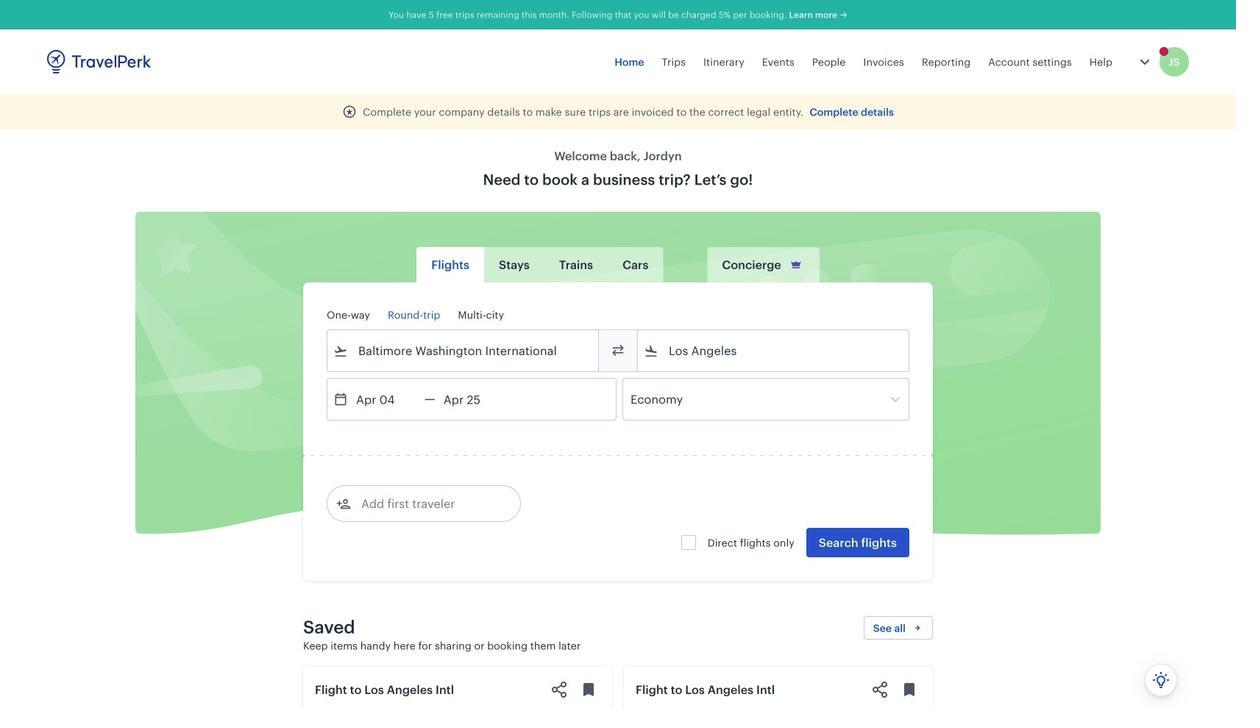 Task type: describe. For each thing, give the bounding box(es) containing it.
To search field
[[659, 339, 890, 363]]

Depart text field
[[348, 379, 425, 420]]

Add first traveler search field
[[351, 492, 504, 516]]



Task type: vqa. For each thing, say whether or not it's contained in the screenshot.
from SEARCH FIELD
yes



Task type: locate. For each thing, give the bounding box(es) containing it.
From search field
[[348, 339, 579, 363]]

Return text field
[[436, 379, 512, 420]]



